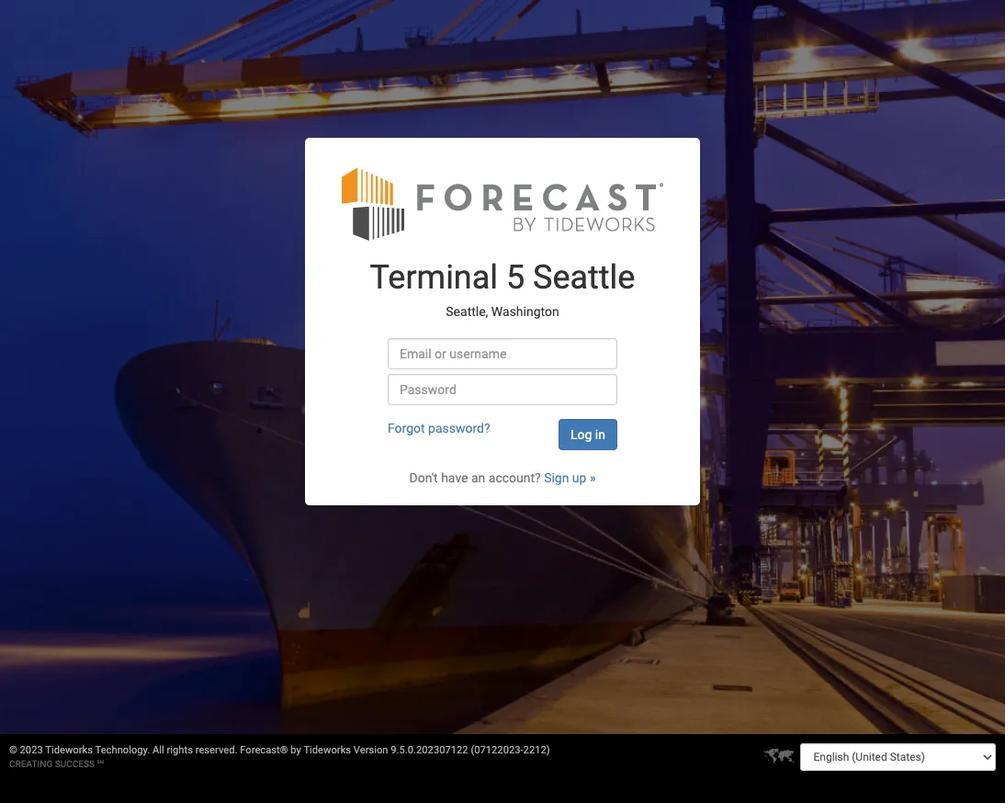 Task type: locate. For each thing, give the bounding box(es) containing it.
1 horizontal spatial tideworks
[[304, 745, 351, 757]]

tideworks right by at the left
[[304, 745, 351, 757]]

version
[[354, 745, 389, 757]]

tideworks
[[45, 745, 93, 757], [304, 745, 351, 757]]

all
[[153, 745, 164, 757]]

2 tideworks from the left
[[304, 745, 351, 757]]

terminal 5 seattle seattle, washington
[[370, 258, 636, 319]]

log
[[571, 427, 593, 442]]

an
[[472, 470, 486, 485]]

(07122023-
[[471, 745, 524, 757]]

0 horizontal spatial tideworks
[[45, 745, 93, 757]]

rights
[[167, 745, 193, 757]]

creating
[[9, 760, 53, 770]]

forecast® by tideworks image
[[342, 165, 664, 241]]

forgot password? log in
[[388, 421, 606, 442]]

1 tideworks from the left
[[45, 745, 93, 757]]

in
[[596, 427, 606, 442]]

have
[[442, 470, 468, 485]]

© 2023 tideworks technology. all rights reserved. forecast® by tideworks version 9.5.0.202307122 (07122023-2212) creating success ℠
[[9, 745, 550, 770]]

Email or username text field
[[388, 338, 618, 369]]

℠
[[97, 760, 104, 770]]

tideworks up success
[[45, 745, 93, 757]]

sign up » link
[[544, 470, 596, 485]]



Task type: describe. For each thing, give the bounding box(es) containing it.
reserved.
[[196, 745, 238, 757]]

washington
[[492, 305, 560, 319]]

don't
[[410, 470, 438, 485]]

terminal
[[370, 258, 498, 297]]

by
[[291, 745, 301, 757]]

9.5.0.202307122
[[391, 745, 469, 757]]

success
[[55, 760, 95, 770]]

up
[[573, 470, 587, 485]]

2023
[[20, 745, 43, 757]]

©
[[9, 745, 17, 757]]

5
[[507, 258, 525, 297]]

2212)
[[524, 745, 550, 757]]

forecast®
[[240, 745, 288, 757]]

don't have an account? sign up »
[[410, 470, 596, 485]]

»
[[590, 470, 596, 485]]

password?
[[429, 421, 491, 435]]

forgot password? link
[[388, 421, 491, 435]]

forgot
[[388, 421, 425, 435]]

sign
[[544, 470, 570, 485]]

log in button
[[559, 419, 618, 450]]

account?
[[489, 470, 541, 485]]

technology.
[[95, 745, 150, 757]]

seattle
[[533, 258, 636, 297]]

seattle,
[[446, 305, 489, 319]]

Password password field
[[388, 374, 618, 405]]



